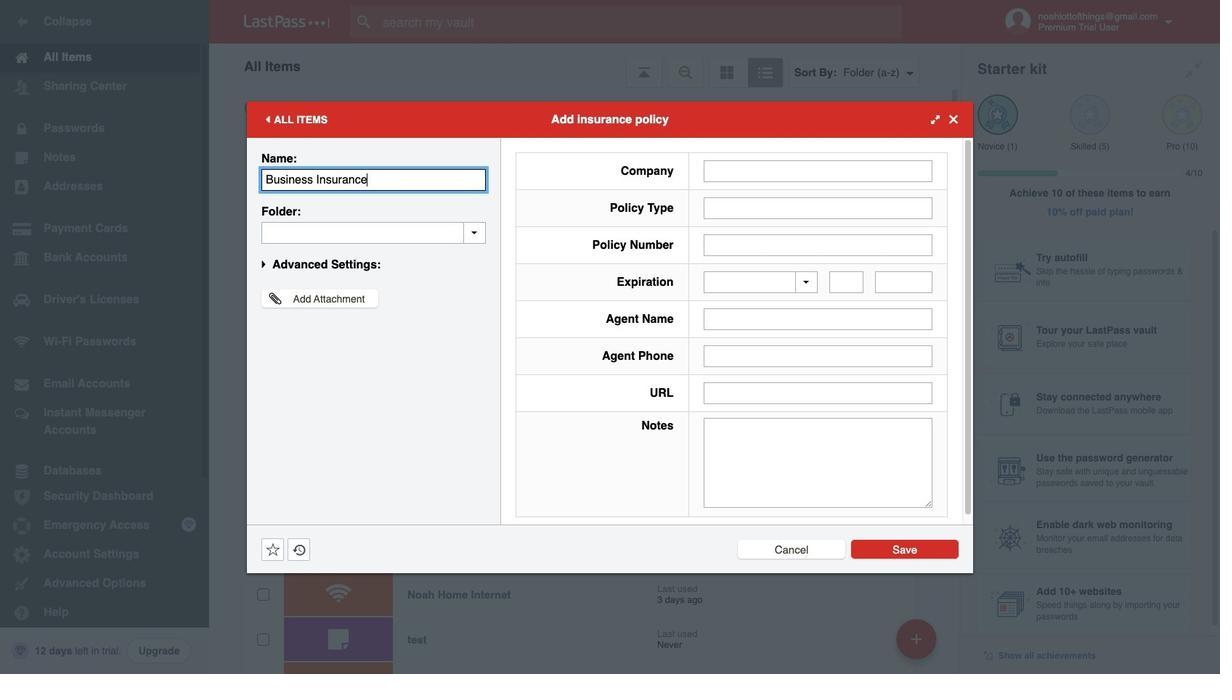 Task type: locate. For each thing, give the bounding box(es) containing it.
None text field
[[262, 169, 486, 191], [704, 197, 933, 219], [262, 222, 486, 244], [704, 234, 933, 256], [704, 383, 933, 405], [262, 169, 486, 191], [704, 197, 933, 219], [262, 222, 486, 244], [704, 234, 933, 256], [704, 383, 933, 405]]

Search search field
[[350, 6, 931, 38]]

dialog
[[247, 101, 973, 574]]

None text field
[[704, 160, 933, 182], [830, 272, 864, 293], [875, 272, 933, 293], [704, 309, 933, 331], [704, 346, 933, 368], [704, 418, 933, 509], [704, 160, 933, 182], [830, 272, 864, 293], [875, 272, 933, 293], [704, 309, 933, 331], [704, 346, 933, 368], [704, 418, 933, 509]]

search my vault text field
[[350, 6, 931, 38]]



Task type: vqa. For each thing, say whether or not it's contained in the screenshot.
Main navigation navigation
yes



Task type: describe. For each thing, give the bounding box(es) containing it.
main navigation navigation
[[0, 0, 209, 675]]

new item navigation
[[891, 615, 946, 675]]

lastpass image
[[244, 15, 330, 28]]

new item image
[[912, 635, 922, 645]]

vault options navigation
[[209, 44, 960, 87]]



